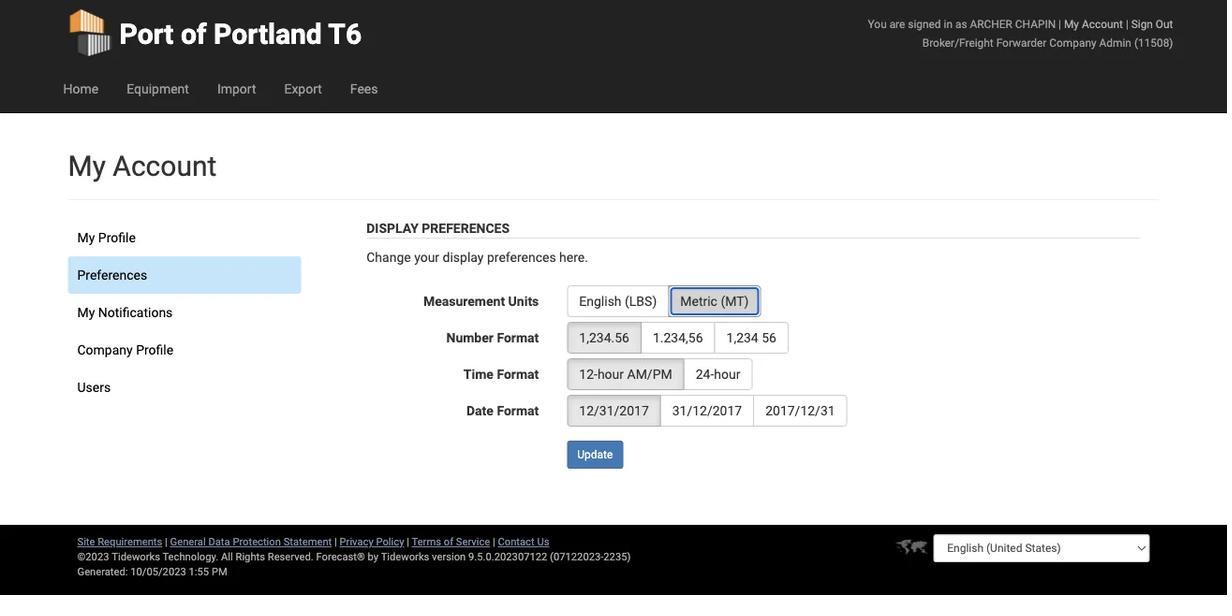 Task type: describe. For each thing, give the bounding box(es) containing it.
chapin
[[1016, 17, 1056, 30]]

broker/freight
[[923, 36, 994, 49]]

24-
[[696, 367, 714, 382]]

signed
[[908, 17, 941, 30]]

are
[[890, 17, 905, 30]]

users
[[77, 380, 111, 395]]

hour for 24-
[[714, 367, 741, 382]]

9.5.0.202307122
[[469, 551, 548, 564]]

site requirements link
[[77, 536, 162, 549]]

1,234
[[727, 330, 759, 346]]

statement
[[284, 536, 332, 549]]

my for my account
[[68, 149, 106, 183]]

you are signed in as archer chapin | my account | sign out broker/freight forwarder company admin (11508)
[[868, 17, 1174, 49]]

number format
[[446, 330, 539, 346]]

update
[[577, 449, 613, 462]]

time
[[464, 367, 494, 382]]

tideworks
[[381, 551, 429, 564]]

am/pm
[[627, 367, 672, 382]]

date format
[[467, 403, 539, 419]]

(11508)
[[1135, 36, 1174, 49]]

protection
[[233, 536, 281, 549]]

my for my profile
[[77, 230, 95, 245]]

contact
[[498, 536, 535, 549]]

my account link
[[1064, 17, 1123, 30]]

format for number format
[[497, 330, 539, 346]]

out
[[1156, 17, 1174, 30]]

hour for 12-
[[598, 367, 624, 382]]

2017/12/31
[[766, 403, 835, 419]]

english
[[579, 294, 622, 309]]

terms
[[412, 536, 441, 549]]

sign out link
[[1132, 17, 1174, 30]]

site requirements | general data protection statement | privacy policy | terms of service | contact us ©2023 tideworks technology. all rights reserved. forecast® by tideworks version 9.5.0.202307122 (07122023-2235) generated: 10/05/2023 1:55 pm
[[77, 536, 631, 579]]

| right 'chapin'
[[1059, 17, 1062, 30]]

©2023 tideworks
[[77, 551, 160, 564]]

units
[[508, 294, 539, 309]]

1.234,56
[[653, 330, 703, 346]]

1 vertical spatial account
[[113, 149, 217, 183]]

portland
[[214, 17, 322, 51]]

measurement
[[423, 294, 505, 309]]

version
[[432, 551, 466, 564]]

(mt)
[[721, 294, 749, 309]]

| left general
[[165, 536, 168, 549]]

(lbs)
[[625, 294, 657, 309]]

account inside you are signed in as archer chapin | my account | sign out broker/freight forwarder company admin (11508)
[[1082, 17, 1123, 30]]

date
[[467, 403, 494, 419]]

1:55
[[189, 566, 209, 579]]

profile for my profile
[[98, 230, 136, 245]]

56
[[762, 330, 777, 346]]

site
[[77, 536, 95, 549]]

terms of service link
[[412, 536, 490, 549]]

display preferences
[[367, 221, 510, 236]]

my inside you are signed in as archer chapin | my account | sign out broker/freight forwarder company admin (11508)
[[1064, 17, 1079, 30]]

1 horizontal spatial preferences
[[422, 221, 510, 236]]

data
[[208, 536, 230, 549]]

my profile
[[77, 230, 136, 245]]

12/31/2017
[[579, 403, 649, 419]]

reserved.
[[268, 551, 314, 564]]

| up 9.5.0.202307122
[[493, 536, 495, 549]]

forwarder
[[997, 36, 1047, 49]]

privacy
[[340, 536, 374, 549]]

archer
[[970, 17, 1013, 30]]

company inside you are signed in as archer chapin | my account | sign out broker/freight forwarder company admin (11508)
[[1050, 36, 1097, 49]]

company profile
[[77, 342, 173, 358]]



Task type: locate. For each thing, give the bounding box(es) containing it.
change
[[367, 250, 411, 265]]

2235)
[[604, 551, 631, 564]]

1 horizontal spatial hour
[[714, 367, 741, 382]]

0 vertical spatial company
[[1050, 36, 1097, 49]]

account up admin
[[1082, 17, 1123, 30]]

port
[[119, 17, 174, 51]]

format right time
[[497, 367, 539, 382]]

0 vertical spatial of
[[181, 17, 207, 51]]

english (lbs)
[[579, 294, 657, 309]]

preferences
[[422, 221, 510, 236], [77, 268, 147, 283]]

0 horizontal spatial preferences
[[77, 268, 147, 283]]

31/12/2017
[[673, 403, 742, 419]]

as
[[956, 17, 967, 30]]

requirements
[[98, 536, 162, 549]]

1 vertical spatial company
[[77, 342, 133, 358]]

contact us link
[[498, 536, 549, 549]]

1 horizontal spatial profile
[[136, 342, 173, 358]]

measurement units
[[423, 294, 539, 309]]

| up tideworks
[[407, 536, 409, 549]]

my right 'chapin'
[[1064, 17, 1079, 30]]

sign
[[1132, 17, 1153, 30]]

notifications
[[98, 305, 173, 320]]

1 horizontal spatial company
[[1050, 36, 1097, 49]]

display
[[443, 250, 484, 265]]

my account
[[68, 149, 217, 183]]

0 horizontal spatial hour
[[598, 367, 624, 382]]

profile down notifications
[[136, 342, 173, 358]]

preferences
[[487, 250, 556, 265]]

of
[[181, 17, 207, 51], [444, 536, 454, 549]]

my up my notifications
[[77, 230, 95, 245]]

of right port
[[181, 17, 207, 51]]

hour up 12/31/2017
[[598, 367, 624, 382]]

preferences down my profile
[[77, 268, 147, 283]]

| left sign
[[1126, 17, 1129, 30]]

format for date format
[[497, 403, 539, 419]]

0 vertical spatial preferences
[[422, 221, 510, 236]]

my left notifications
[[77, 305, 95, 320]]

24-hour
[[696, 367, 741, 382]]

0 horizontal spatial account
[[113, 149, 217, 183]]

hour
[[598, 367, 624, 382], [714, 367, 741, 382]]

1 format from the top
[[497, 330, 539, 346]]

by
[[368, 551, 379, 564]]

0 horizontal spatial profile
[[98, 230, 136, 245]]

forecast®
[[316, 551, 365, 564]]

t6
[[328, 17, 362, 51]]

1 horizontal spatial of
[[444, 536, 454, 549]]

service
[[456, 536, 490, 549]]

0 horizontal spatial company
[[77, 342, 133, 358]]

profile
[[98, 230, 136, 245], [136, 342, 173, 358]]

2 format from the top
[[497, 367, 539, 382]]

format
[[497, 330, 539, 346], [497, 367, 539, 382], [497, 403, 539, 419]]

1,234.56
[[579, 330, 630, 346]]

of inside site requirements | general data protection statement | privacy policy | terms of service | contact us ©2023 tideworks technology. all rights reserved. forecast® by tideworks version 9.5.0.202307122 (07122023-2235) generated: 10/05/2023 1:55 pm
[[444, 536, 454, 549]]

|
[[1059, 17, 1062, 30], [1126, 17, 1129, 30], [165, 536, 168, 549], [335, 536, 337, 549], [407, 536, 409, 549], [493, 536, 495, 549]]

(07122023-
[[550, 551, 604, 564]]

technology.
[[163, 551, 219, 564]]

format down units
[[497, 330, 539, 346]]

2 vertical spatial format
[[497, 403, 539, 419]]

metric (mt)
[[680, 294, 749, 309]]

0 horizontal spatial of
[[181, 17, 207, 51]]

my notifications
[[77, 305, 173, 320]]

| up forecast®
[[335, 536, 337, 549]]

1 horizontal spatial account
[[1082, 17, 1123, 30]]

you
[[868, 17, 887, 30]]

0 vertical spatial profile
[[98, 230, 136, 245]]

1 hour from the left
[[598, 367, 624, 382]]

10/05/2023
[[130, 566, 186, 579]]

1 vertical spatial of
[[444, 536, 454, 549]]

2 hour from the left
[[714, 367, 741, 382]]

12-hour am/pm
[[579, 367, 672, 382]]

us
[[537, 536, 549, 549]]

port of portland t6 link
[[68, 0, 362, 66]]

account up my profile
[[113, 149, 217, 183]]

privacy policy link
[[340, 536, 404, 549]]

account
[[1082, 17, 1123, 30], [113, 149, 217, 183]]

profile up my notifications
[[98, 230, 136, 245]]

your
[[414, 250, 440, 265]]

change your display preferences here.
[[367, 250, 588, 265]]

my up my profile
[[68, 149, 106, 183]]

1 vertical spatial format
[[497, 367, 539, 382]]

1 vertical spatial profile
[[136, 342, 173, 358]]

number
[[446, 330, 494, 346]]

hour down 1,234
[[714, 367, 741, 382]]

of up version
[[444, 536, 454, 549]]

format for time format
[[497, 367, 539, 382]]

company down my account "link"
[[1050, 36, 1097, 49]]

my
[[1064, 17, 1079, 30], [68, 149, 106, 183], [77, 230, 95, 245], [77, 305, 95, 320]]

time format
[[464, 367, 539, 382]]

admin
[[1100, 36, 1132, 49]]

format right date
[[497, 403, 539, 419]]

general
[[170, 536, 206, 549]]

display
[[367, 221, 419, 236]]

update button
[[567, 441, 623, 469]]

here.
[[559, 250, 588, 265]]

in
[[944, 17, 953, 30]]

0 vertical spatial format
[[497, 330, 539, 346]]

0 vertical spatial account
[[1082, 17, 1123, 30]]

my for my notifications
[[77, 305, 95, 320]]

metric
[[680, 294, 718, 309]]

rights
[[236, 551, 265, 564]]

3 format from the top
[[497, 403, 539, 419]]

1 vertical spatial preferences
[[77, 268, 147, 283]]

profile for company profile
[[136, 342, 173, 358]]

company
[[1050, 36, 1097, 49], [77, 342, 133, 358]]

company up users
[[77, 342, 133, 358]]

all
[[221, 551, 233, 564]]

of inside port of portland t6 link
[[181, 17, 207, 51]]

port of portland t6
[[119, 17, 362, 51]]

pm
[[212, 566, 227, 579]]

general data protection statement link
[[170, 536, 332, 549]]

12-
[[579, 367, 598, 382]]

preferences up display at top left
[[422, 221, 510, 236]]

1,234 56
[[727, 330, 777, 346]]

generated:
[[77, 566, 128, 579]]

policy
[[376, 536, 404, 549]]



Task type: vqa. For each thing, say whether or not it's contained in the screenshot.
leftmost Account
yes



